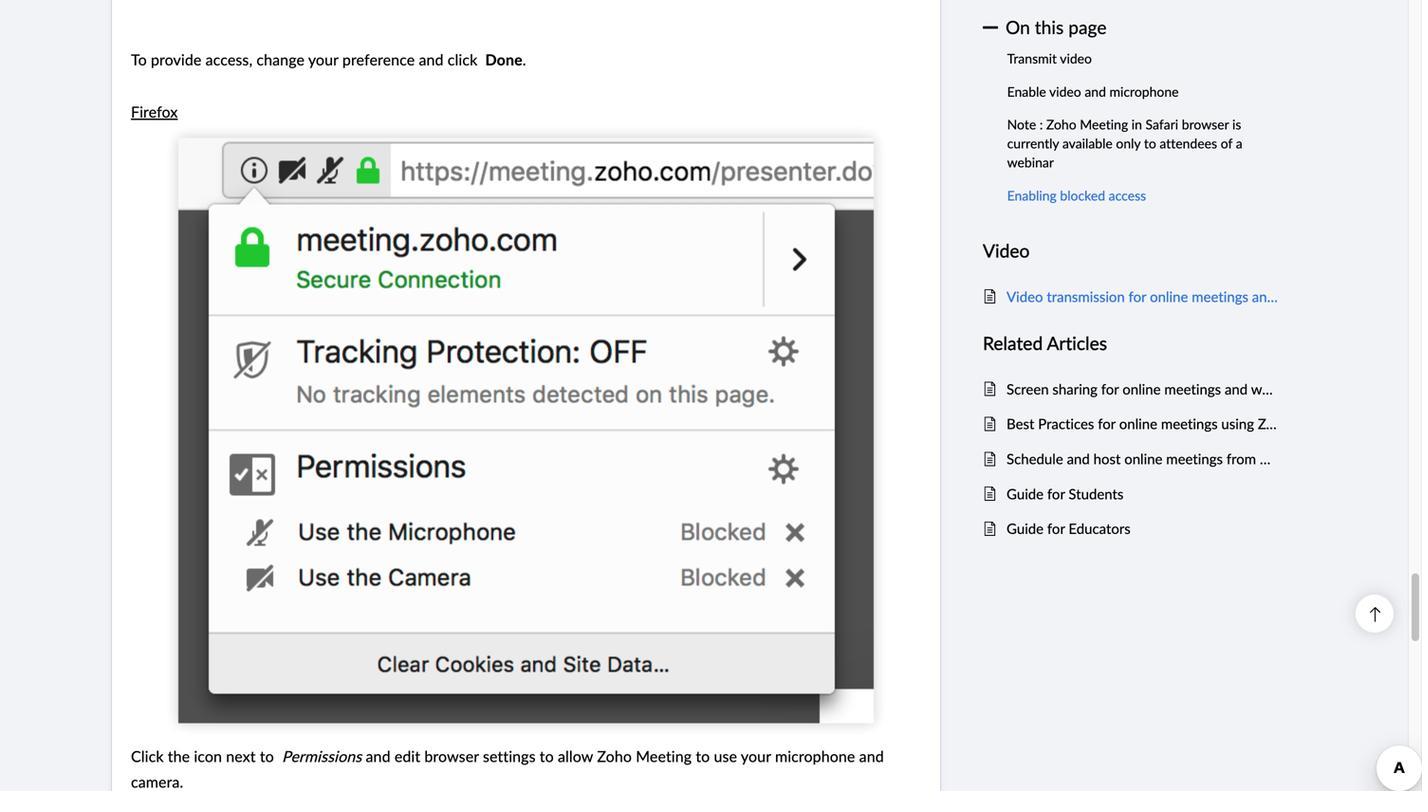 Task type: vqa. For each thing, say whether or not it's contained in the screenshot.
Guide
yes



Task type: locate. For each thing, give the bounding box(es) containing it.
zoho inside schedule and host online meetings from zoho projects link
[[1260, 449, 1292, 469]]

transmit video link
[[1007, 42, 1092, 75]]

on
[[1006, 15, 1030, 40]]

meetings inside the screen sharing for online meetings and webinars link
[[1165, 380, 1221, 399]]

1 vertical spatial your
[[741, 746, 771, 767]]

meetings inside best practices for online meetings using zoho meeting link
[[1161, 414, 1218, 434]]

browser up attendees
[[1182, 115, 1229, 133]]

0 horizontal spatial meeting
[[636, 746, 692, 767]]

and
[[419, 49, 444, 70], [1085, 82, 1106, 101], [1252, 287, 1275, 306], [1225, 380, 1248, 399], [1067, 449, 1090, 469], [366, 746, 391, 767], [859, 746, 884, 767]]

.
[[523, 49, 526, 70]]

zoho right the allow
[[597, 746, 632, 767]]

meeting up "available"
[[1080, 115, 1129, 133]]

of
[[1221, 134, 1233, 152]]

webinars
[[1279, 287, 1335, 306], [1251, 380, 1308, 399]]

video for video transmission for online meetings and webinars
[[1007, 287, 1043, 306]]

articles
[[1047, 331, 1107, 355]]

educators
[[1069, 519, 1131, 539]]

zoho right using
[[1258, 414, 1291, 434]]

online inside schedule and host online meetings from zoho projects link
[[1125, 449, 1163, 469]]

online down video heading
[[1150, 287, 1188, 306]]

camera.
[[131, 772, 183, 791]]

your
[[308, 49, 339, 70], [741, 746, 771, 767]]

0 vertical spatial webinars
[[1279, 287, 1335, 306]]

online inside the screen sharing for online meetings and webinars link
[[1123, 380, 1161, 399]]

zoho for best practices for online meetings using zoho meeting
[[1258, 414, 1291, 434]]

zoho inside and edit browser settings to allow zoho meeting to use your microphone and camera.
[[597, 746, 632, 767]]

1 vertical spatial microphone
[[775, 746, 855, 767]]

note : zoho meeting in safari browser is currently available only to attendees of a webinar link
[[1007, 108, 1278, 179]]

and edit browser settings to allow zoho meeting to use your microphone and camera.
[[131, 746, 884, 791]]

online down the screen sharing for online meetings and webinars link
[[1120, 414, 1158, 434]]

2 horizontal spatial meeting
[[1294, 414, 1346, 434]]

online down related articles heading
[[1123, 380, 1161, 399]]

video down enabling
[[983, 238, 1030, 263]]

online for sharing
[[1123, 380, 1161, 399]]

1 vertical spatial meeting
[[1294, 414, 1346, 434]]

1 vertical spatial video
[[1050, 82, 1082, 101]]

1 vertical spatial webinars
[[1251, 380, 1308, 399]]

0 vertical spatial meeting
[[1080, 115, 1129, 133]]

screen sharing for online meetings and webinars link
[[1007, 378, 1308, 401]]

microphone right use
[[775, 746, 855, 767]]

guide down guide for students
[[1007, 519, 1044, 539]]

1 horizontal spatial your
[[741, 746, 771, 767]]

for right sharing
[[1102, 380, 1119, 399]]

video down the transmit video link
[[1050, 82, 1082, 101]]

zoho inside best practices for online meetings using zoho meeting link
[[1258, 414, 1291, 434]]

1 vertical spatial guide
[[1007, 519, 1044, 539]]

webinars inside the screen sharing for online meetings and webinars link
[[1251, 380, 1308, 399]]

video heading
[[983, 236, 1278, 265]]

meetings inside video transmission for online meetings and webinars link
[[1192, 287, 1249, 306]]

meetings inside schedule and host online meetings from zoho projects link
[[1167, 449, 1223, 469]]

enable video and microphone link
[[1007, 75, 1179, 108]]

change
[[257, 49, 305, 70]]

1 horizontal spatial browser
[[1182, 115, 1229, 133]]

0 vertical spatial browser
[[1182, 115, 1229, 133]]

guide for guide for students
[[1007, 484, 1044, 504]]

zoho inside note : zoho meeting in safari browser is currently available only to attendees of a webinar
[[1047, 115, 1077, 133]]

video up the related
[[1007, 287, 1043, 306]]

screen sharing for online meetings and webinars
[[1007, 380, 1308, 399]]

projects
[[1296, 449, 1346, 469]]

to
[[1144, 134, 1157, 152], [260, 746, 274, 767], [540, 746, 554, 767], [696, 746, 710, 767]]

webinars for video
[[1279, 287, 1335, 306]]

screen
[[1007, 380, 1049, 399]]

schedule
[[1007, 449, 1064, 469]]

2 vertical spatial meeting
[[636, 746, 692, 767]]

0 horizontal spatial microphone
[[775, 746, 855, 767]]

video transmission for online meetings and webinars
[[1007, 287, 1335, 306]]

your inside and edit browser settings to allow zoho meeting to use your microphone and camera.
[[741, 746, 771, 767]]

meeting up projects
[[1294, 414, 1346, 434]]

1 horizontal spatial meeting
[[1080, 115, 1129, 133]]

browser
[[1182, 115, 1229, 133], [425, 746, 479, 767]]

meeting inside note : zoho meeting in safari browser is currently available only to attendees of a webinar
[[1080, 115, 1129, 133]]

transmit
[[1007, 50, 1057, 68]]

for down video heading
[[1129, 287, 1147, 306]]

zoho for schedule and host online meetings from zoho projects
[[1260, 449, 1292, 469]]

1 horizontal spatial microphone
[[1110, 82, 1179, 101]]

this
[[1035, 15, 1064, 40]]

guide down schedule
[[1007, 484, 1044, 504]]

0 vertical spatial your
[[308, 49, 339, 70]]

online inside video transmission for online meetings and webinars link
[[1150, 287, 1188, 306]]

transmit video
[[1007, 50, 1092, 68]]

0 vertical spatial microphone
[[1110, 82, 1179, 101]]

allow
[[558, 746, 593, 767]]

0 vertical spatial video
[[1060, 50, 1092, 68]]

settings
[[483, 746, 536, 767]]

currently
[[1007, 134, 1059, 152]]

0 vertical spatial guide
[[1007, 484, 1044, 504]]

your right use
[[741, 746, 771, 767]]

0 vertical spatial video
[[983, 238, 1030, 263]]

guide for guide for educators
[[1007, 519, 1044, 539]]

guide for students
[[1007, 484, 1124, 504]]

zoho right from
[[1260, 449, 1292, 469]]

meetings for practices
[[1161, 414, 1218, 434]]

online for practices
[[1120, 414, 1158, 434]]

for down guide for students
[[1048, 519, 1065, 539]]

schedule and host online meetings from zoho projects
[[1007, 449, 1346, 469]]

1 vertical spatial browser
[[425, 746, 479, 767]]

zoho right :
[[1047, 115, 1077, 133]]

2 guide from the top
[[1007, 519, 1044, 539]]

available
[[1063, 134, 1113, 152]]

guide for educators
[[1007, 519, 1131, 539]]

meeting left use
[[636, 746, 692, 767]]

online for and
[[1125, 449, 1163, 469]]

zoho
[[1047, 115, 1077, 133], [1258, 414, 1291, 434], [1260, 449, 1292, 469], [597, 746, 632, 767]]

guide
[[1007, 484, 1044, 504], [1007, 519, 1044, 539]]

browser right edit
[[425, 746, 479, 767]]

provide
[[151, 49, 202, 70]]

online inside best practices for online meetings using zoho meeting link
[[1120, 414, 1158, 434]]

and inside schedule and host online meetings from zoho projects link
[[1067, 449, 1090, 469]]

meeting for best practices for online meetings using zoho meeting
[[1294, 414, 1346, 434]]

use
[[714, 746, 737, 767]]

microphone inside and edit browser settings to allow zoho meeting to use your microphone and camera.
[[775, 746, 855, 767]]

for up "host"
[[1098, 414, 1116, 434]]

your right change
[[308, 49, 339, 70]]

webinars for related articles
[[1251, 380, 1308, 399]]

meetings
[[1192, 287, 1249, 306], [1165, 380, 1221, 399], [1161, 414, 1218, 434], [1167, 449, 1223, 469]]

microphone
[[1110, 82, 1179, 101], [775, 746, 855, 767]]

video
[[983, 238, 1030, 263], [1007, 287, 1043, 306]]

to right only
[[1144, 134, 1157, 152]]

to left the allow
[[540, 746, 554, 767]]

0 horizontal spatial your
[[308, 49, 339, 70]]

0 horizontal spatial browser
[[425, 746, 479, 767]]

meeting
[[1080, 115, 1129, 133], [1294, 414, 1346, 434], [636, 746, 692, 767]]

video inside heading
[[983, 238, 1030, 263]]

best practices for online meetings using zoho meeting link
[[1007, 413, 1346, 436]]

video
[[1060, 50, 1092, 68], [1050, 82, 1082, 101]]

for for sharing
[[1102, 380, 1119, 399]]

blocked
[[1060, 186, 1106, 204]]

note
[[1007, 115, 1036, 133]]

related articles
[[983, 331, 1107, 355]]

online up guide for students link
[[1125, 449, 1163, 469]]

online
[[1150, 287, 1188, 306], [1123, 380, 1161, 399], [1120, 414, 1158, 434], [1125, 449, 1163, 469]]

for
[[1129, 287, 1147, 306], [1102, 380, 1119, 399], [1098, 414, 1116, 434], [1048, 484, 1065, 504], [1048, 519, 1065, 539]]

video down page
[[1060, 50, 1092, 68]]

microphone up 'in'
[[1110, 82, 1179, 101]]

meetings for sharing
[[1165, 380, 1221, 399]]

online for transmission
[[1150, 287, 1188, 306]]

1 vertical spatial video
[[1007, 287, 1043, 306]]

webinars inside video transmission for online meetings and webinars link
[[1279, 287, 1335, 306]]

1 guide from the top
[[1007, 484, 1044, 504]]

meeting inside and edit browser settings to allow zoho meeting to use your microphone and camera.
[[636, 746, 692, 767]]

schedule and host online meetings from zoho projects link
[[1007, 448, 1346, 471]]



Task type: describe. For each thing, give the bounding box(es) containing it.
meeting for and edit browser settings to allow zoho meeting to use your microphone and camera.
[[636, 746, 692, 767]]

preference
[[342, 49, 415, 70]]

click the icon
[[131, 746, 222, 767]]

sharing
[[1053, 380, 1098, 399]]

and inside video transmission for online meetings and webinars link
[[1252, 287, 1275, 306]]

guide for educators link
[[1007, 518, 1278, 540]]

click
[[448, 49, 478, 70]]

:
[[1040, 115, 1043, 133]]

best practices for online meetings using zoho meeting
[[1007, 414, 1346, 434]]

video for video
[[983, 238, 1030, 263]]

attendees
[[1160, 134, 1218, 152]]

safari
[[1146, 115, 1179, 133]]

meetings for transmission
[[1192, 287, 1249, 306]]

host
[[1094, 449, 1121, 469]]

best
[[1007, 414, 1035, 434]]

video for enable
[[1050, 82, 1082, 101]]

for for transmission
[[1129, 287, 1147, 306]]

on this page
[[1006, 15, 1107, 40]]

done
[[485, 51, 523, 69]]

related articles heading
[[983, 329, 1278, 358]]

enabling
[[1007, 186, 1057, 204]]

browser inside note : zoho meeting in safari browser is currently available only to attendees of a webinar
[[1182, 115, 1229, 133]]

and inside the screen sharing for online meetings and webinars link
[[1225, 380, 1248, 399]]

related
[[983, 331, 1043, 355]]

practices
[[1038, 414, 1095, 434]]

enabling blocked access
[[1007, 186, 1147, 204]]

access,
[[206, 49, 253, 70]]

to left use
[[696, 746, 710, 767]]

for up guide for educators on the bottom of page
[[1048, 484, 1065, 504]]

for for practices
[[1098, 414, 1116, 434]]

in
[[1132, 115, 1143, 133]]

firefox
[[131, 101, 178, 122]]

is
[[1233, 115, 1242, 133]]

students
[[1069, 484, 1124, 504]]

meetings for and
[[1167, 449, 1223, 469]]

to
[[131, 49, 147, 70]]

note : zoho meeting in safari browser is currently available only to attendees of a webinar
[[1007, 115, 1243, 171]]

using
[[1222, 414, 1255, 434]]

browser inside and edit browser settings to allow zoho meeting to use your microphone and camera.
[[425, 746, 479, 767]]

to inside note : zoho meeting in safari browser is currently available only to attendees of a webinar
[[1144, 134, 1157, 152]]

page
[[1069, 15, 1107, 40]]

to right next on the left bottom of the page
[[260, 746, 274, 767]]

and inside "enable video and microphone" link
[[1085, 82, 1106, 101]]

a
[[1236, 134, 1243, 152]]

guide for students link
[[1007, 483, 1278, 506]]

access
[[1109, 186, 1147, 204]]

only
[[1116, 134, 1141, 152]]

enable
[[1007, 82, 1046, 101]]

transmission
[[1047, 287, 1125, 306]]

zoho for and edit browser settings to allow zoho meeting to use your microphone and camera.
[[597, 746, 632, 767]]

next
[[226, 746, 256, 767]]

permissions
[[282, 746, 362, 767]]

edit
[[395, 746, 421, 767]]

from
[[1227, 449, 1257, 469]]

video transmission for online meetings and webinars link
[[1007, 286, 1335, 308]]

enabling blocked access link
[[1007, 179, 1147, 212]]

webinar
[[1007, 153, 1054, 171]]

video for transmit
[[1060, 50, 1092, 68]]

click the icon next to permissions
[[131, 746, 362, 767]]

to provide access, change your preference and click done .
[[131, 49, 526, 70]]

enable video and microphone
[[1007, 82, 1179, 101]]



